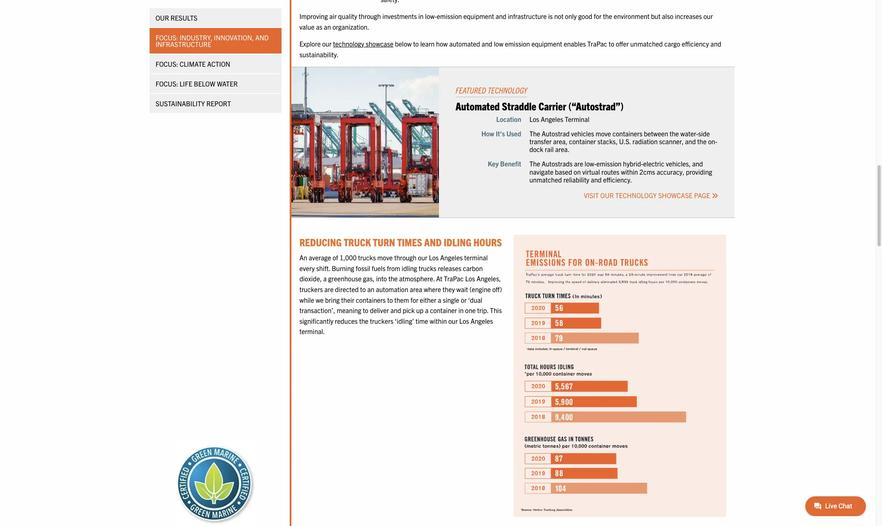 Task type: locate. For each thing, give the bounding box(es) containing it.
1 horizontal spatial technology
[[616, 191, 657, 200]]

trucks up atmosphere.
[[419, 264, 437, 272]]

how
[[482, 129, 494, 138]]

2 horizontal spatial angeles
[[541, 115, 563, 123]]

2 horizontal spatial a
[[438, 296, 441, 304]]

this
[[490, 306, 502, 315]]

emission up the "how"
[[437, 12, 462, 20]]

0 horizontal spatial for
[[411, 296, 418, 304]]

0 horizontal spatial a
[[323, 275, 327, 283]]

equipment for enables
[[532, 40, 562, 48]]

0 horizontal spatial emission
[[437, 12, 462, 20]]

angeles down trip.
[[471, 317, 493, 325]]

to down gas,
[[360, 285, 366, 294]]

0 vertical spatial emission
[[437, 12, 462, 20]]

trapac right enables
[[588, 40, 607, 48]]

0 horizontal spatial and
[[255, 33, 269, 42]]

autostrad
[[542, 129, 570, 138]]

and down them at left bottom
[[390, 306, 401, 315]]

0 vertical spatial technology
[[488, 85, 527, 95]]

solid image
[[712, 193, 718, 199]]

1 horizontal spatial and
[[424, 235, 442, 249]]

rail
[[545, 145, 554, 153]]

sustainability
[[156, 99, 205, 108]]

containers up deliver
[[356, 296, 386, 304]]

investments
[[383, 12, 417, 20]]

1 vertical spatial for
[[411, 296, 418, 304]]

focus: life below water link
[[149, 74, 281, 93]]

low-
[[425, 12, 437, 20], [585, 160, 597, 168]]

0 horizontal spatial technology
[[488, 85, 527, 95]]

vehicles,
[[666, 160, 691, 168]]

0 horizontal spatial containers
[[356, 296, 386, 304]]

0 horizontal spatial in
[[418, 12, 424, 20]]

equipment inside below to learn how automated and low emission equipment enables trapac to offer unmatched cargo efficiency and sustainability.
[[532, 40, 562, 48]]

a right up
[[425, 306, 429, 315]]

1 horizontal spatial move
[[596, 129, 611, 138]]

equipment up automated
[[464, 12, 494, 20]]

improving air quality through investments in low-emission equipment and infrastructure is not only good for the environment but also increases our value as an organization.
[[300, 12, 713, 31]]

angeles
[[541, 115, 563, 123], [440, 254, 463, 262], [471, 317, 493, 325]]

our up sustainability.
[[322, 40, 332, 48]]

where
[[424, 285, 441, 294]]

move right "vehicles"
[[596, 129, 611, 138]]

0 vertical spatial angeles
[[541, 115, 563, 123]]

scanner,
[[659, 137, 684, 146]]

1 vertical spatial focus:
[[156, 60, 178, 68]]

emission inside below to learn how automated and low emission equipment enables trapac to offer unmatched cargo efficiency and sustainability.
[[505, 40, 530, 48]]

water-
[[681, 129, 698, 138]]

1 horizontal spatial equipment
[[532, 40, 562, 48]]

0 vertical spatial and
[[255, 33, 269, 42]]

low- right on
[[585, 160, 597, 168]]

1 vertical spatial unmatched
[[530, 176, 562, 184]]

1 vertical spatial equipment
[[532, 40, 562, 48]]

1 horizontal spatial trapac
[[588, 40, 607, 48]]

0 vertical spatial a
[[323, 275, 327, 283]]

learn
[[420, 40, 435, 48]]

for right good
[[594, 12, 602, 20]]

container right area,
[[569, 137, 596, 146]]

move inside the autostrad vehicles move containers between the water-side transfer area, container stacks, u.s. radiation scanner, and the on- dock rail area.
[[596, 129, 611, 138]]

0 vertical spatial equipment
[[464, 12, 494, 20]]

shift.
[[316, 264, 330, 272]]

emission up efficiency.
[[597, 160, 622, 168]]

the down 'from'
[[389, 275, 398, 283]]

the inside the autostrad vehicles move containers between the water-side transfer area, container stacks, u.s. radiation scanner, and the on- dock rail area.
[[530, 129, 540, 138]]

our inside improving air quality through investments in low-emission equipment and infrastructure is not only good for the environment but also increases our value as an organization.
[[704, 12, 713, 20]]

trapac inside below to learn how automated and low emission equipment enables trapac to offer unmatched cargo efficiency and sustainability.
[[588, 40, 607, 48]]

emission for low-
[[437, 12, 462, 20]]

1 vertical spatial are
[[324, 285, 334, 294]]

1 horizontal spatial containers
[[613, 129, 643, 138]]

terminal.
[[300, 328, 325, 336]]

0 horizontal spatial equipment
[[464, 12, 494, 20]]

focus: left climate
[[156, 60, 178, 68]]

our right increases
[[704, 12, 713, 20]]

0 horizontal spatial container
[[430, 306, 457, 315]]

are inside the autostrads are low-emission hybrid-electric vehicles, and navigate based on virtual routes within 2cms accuracy, providing unmatched reliability and efficiency.
[[574, 160, 583, 168]]

truckers down deliver
[[370, 317, 393, 325]]

of
[[333, 254, 338, 262]]

0 horizontal spatial an
[[324, 23, 331, 31]]

0 horizontal spatial unmatched
[[530, 176, 562, 184]]

wait
[[456, 285, 468, 294]]

the up dock
[[530, 129, 540, 138]]

in right 'investments'
[[418, 12, 424, 20]]

1 vertical spatial through
[[394, 254, 417, 262]]

emission for low
[[505, 40, 530, 48]]

between
[[644, 129, 668, 138]]

angeles down carrier
[[541, 115, 563, 123]]

in
[[418, 12, 424, 20], [459, 306, 464, 315]]

0 vertical spatial focus:
[[156, 33, 178, 42]]

0 horizontal spatial through
[[359, 12, 381, 20]]

in left one
[[459, 306, 464, 315]]

pick
[[403, 306, 415, 315]]

releases
[[438, 264, 462, 272]]

focus: left life
[[156, 80, 178, 88]]

1 horizontal spatial for
[[594, 12, 602, 20]]

1 vertical spatial container
[[430, 306, 457, 315]]

sustainability report
[[156, 99, 231, 108]]

based
[[555, 168, 572, 176]]

good
[[578, 12, 592, 20]]

value
[[300, 23, 315, 31]]

while
[[300, 296, 314, 304]]

a right either
[[438, 296, 441, 304]]

the inside the autostrads are low-emission hybrid-electric vehicles, and navigate based on virtual routes within 2cms accuracy, providing unmatched reliability and efficiency.
[[530, 160, 540, 168]]

2 horizontal spatial emission
[[597, 160, 622, 168]]

the
[[530, 129, 540, 138], [530, 160, 540, 168]]

and right innovation,
[[255, 33, 269, 42]]

focus: industry, innovation, and infrastructure link
[[149, 28, 281, 54]]

trapac los angeles automated straddle carrier image
[[291, 67, 439, 218]]

or
[[461, 296, 467, 304]]

for down the area
[[411, 296, 418, 304]]

1 horizontal spatial through
[[394, 254, 417, 262]]

navigate
[[530, 168, 554, 176]]

2 focus: from the top
[[156, 60, 178, 68]]

used
[[507, 129, 521, 138]]

time
[[416, 317, 428, 325]]

0 horizontal spatial within
[[430, 317, 447, 325]]

to
[[413, 40, 419, 48], [609, 40, 614, 48], [360, 285, 366, 294], [387, 296, 393, 304], [363, 306, 368, 315]]

featured
[[456, 85, 486, 95]]

are
[[574, 160, 583, 168], [324, 285, 334, 294]]

and left infrastructure
[[496, 12, 507, 20]]

1 horizontal spatial within
[[621, 168, 638, 176]]

and left side
[[685, 137, 696, 146]]

emission inside the autostrads are low-emission hybrid-electric vehicles, and navigate based on virtual routes within 2cms accuracy, providing unmatched reliability and efficiency.
[[597, 160, 622, 168]]

the down dock
[[530, 160, 540, 168]]

1 horizontal spatial in
[[459, 306, 464, 315]]

1 vertical spatial within
[[430, 317, 447, 325]]

location
[[496, 115, 521, 123]]

0 vertical spatial containers
[[613, 129, 643, 138]]

1 horizontal spatial angeles
[[471, 317, 493, 325]]

side
[[698, 129, 710, 138]]

accuracy,
[[657, 168, 685, 176]]

area,
[[553, 137, 568, 146]]

1 vertical spatial a
[[438, 296, 441, 304]]

0 vertical spatial are
[[574, 160, 583, 168]]

burning
[[332, 264, 354, 272]]

trapac down releases
[[444, 275, 464, 283]]

are up the bring
[[324, 285, 334, 294]]

1 vertical spatial technology
[[616, 191, 657, 200]]

1 vertical spatial low-
[[585, 160, 597, 168]]

2 the from the top
[[530, 160, 540, 168]]

innovation,
[[214, 33, 254, 42]]

1 horizontal spatial trucks
[[419, 264, 437, 272]]

1 vertical spatial containers
[[356, 296, 386, 304]]

within right time
[[430, 317, 447, 325]]

the left water-
[[670, 129, 679, 138]]

1 vertical spatial trapac
[[444, 275, 464, 283]]

2 vertical spatial emission
[[597, 160, 622, 168]]

an down gas,
[[367, 285, 374, 294]]

to left learn
[[413, 40, 419, 48]]

0 horizontal spatial are
[[324, 285, 334, 294]]

and inside the autostrad vehicles move containers between the water-side transfer area, container stacks, u.s. radiation scanner, and the on- dock rail area.
[[685, 137, 696, 146]]

to left deliver
[[363, 306, 368, 315]]

off)
[[492, 285, 502, 294]]

los
[[530, 115, 539, 123], [429, 254, 439, 262], [465, 275, 475, 283], [459, 317, 469, 325]]

through up idling
[[394, 254, 417, 262]]

atmosphere.
[[399, 275, 435, 283]]

containers left between
[[613, 129, 643, 138]]

1 the from the top
[[530, 129, 540, 138]]

electric
[[643, 160, 665, 168]]

0 horizontal spatial trapac
[[444, 275, 464, 283]]

an inside improving air quality through investments in low-emission equipment and infrastructure is not only good for the environment but also increases our value as an organization.
[[324, 23, 331, 31]]

unmatched right offer
[[630, 40, 663, 48]]

1 vertical spatial the
[[530, 160, 540, 168]]

the for navigate
[[530, 160, 540, 168]]

0 vertical spatial move
[[596, 129, 611, 138]]

through inside improving air quality through investments in low-emission equipment and infrastructure is not only good for the environment but also increases our value as an organization.
[[359, 12, 381, 20]]

truckers down dioxide,
[[300, 285, 323, 294]]

0 vertical spatial an
[[324, 23, 331, 31]]

0 vertical spatial truckers
[[300, 285, 323, 294]]

are up reliability
[[574, 160, 583, 168]]

1 horizontal spatial emission
[[505, 40, 530, 48]]

focus: inside focus: industry, innovation, and infrastructure
[[156, 33, 178, 42]]

equipment left enables
[[532, 40, 562, 48]]

1 horizontal spatial low-
[[585, 160, 597, 168]]

terminal
[[464, 254, 488, 262]]

0 horizontal spatial angeles
[[440, 254, 463, 262]]

0 vertical spatial trucks
[[358, 254, 376, 262]]

truckers
[[300, 285, 323, 294], [370, 317, 393, 325]]

los down straddle
[[530, 115, 539, 123]]

1,000
[[340, 254, 357, 262]]

and right times
[[424, 235, 442, 249]]

0 vertical spatial trapac
[[588, 40, 607, 48]]

1 vertical spatial emission
[[505, 40, 530, 48]]

equipment inside improving air quality through investments in low-emission equipment and infrastructure is not only good for the environment but also increases our value as an organization.
[[464, 12, 494, 20]]

single
[[443, 296, 459, 304]]

idling
[[444, 235, 472, 249]]

2 vertical spatial focus:
[[156, 80, 178, 88]]

technology down efficiency.
[[616, 191, 657, 200]]

0 vertical spatial through
[[359, 12, 381, 20]]

low- up learn
[[425, 12, 437, 20]]

our results link
[[149, 8, 281, 27]]

1 horizontal spatial truckers
[[370, 317, 393, 325]]

1 horizontal spatial container
[[569, 137, 596, 146]]

idling
[[402, 264, 417, 272]]

1 horizontal spatial are
[[574, 160, 583, 168]]

and up visit
[[591, 176, 602, 184]]

3 focus: from the top
[[156, 80, 178, 88]]

unmatched inside the autostrads are low-emission hybrid-electric vehicles, and navigate based on virtual routes within 2cms accuracy, providing unmatched reliability and efficiency.
[[530, 176, 562, 184]]

trucks up fossil
[[358, 254, 376, 262]]

1 focus: from the top
[[156, 33, 178, 42]]

our results
[[156, 14, 198, 22]]

through inside an average of 1,000 trucks move through our los angeles terminal every shift. burning fossil fuels from idling trucks releases carbon dioxide, a greenhouse gas, into the atmosphere. at trapac los angeles, truckers are directed to an automation area where they wait (engine off) while we bring their containers to them for either a single or 'dual transaction', meaning to deliver and pick up a container in one trip. this significantly reduces the truckers 'idling' time within our los angeles terminal.
[[394, 254, 417, 262]]

0 vertical spatial in
[[418, 12, 424, 20]]

an
[[300, 254, 307, 262]]

0 vertical spatial unmatched
[[630, 40, 663, 48]]

only
[[565, 12, 577, 20]]

focus: inside 'link'
[[156, 80, 178, 88]]

through up organization.
[[359, 12, 381, 20]]

offer
[[616, 40, 629, 48]]

0 vertical spatial for
[[594, 12, 602, 20]]

angeles up releases
[[440, 254, 463, 262]]

infrastructure
[[156, 40, 211, 48]]

u.s.
[[619, 137, 631, 146]]

1 vertical spatial in
[[459, 306, 464, 315]]

providing
[[686, 168, 712, 176]]

move
[[596, 129, 611, 138], [377, 254, 393, 262]]

visit
[[584, 191, 599, 200]]

page
[[694, 191, 710, 200]]

1 vertical spatial and
[[424, 235, 442, 249]]

0 horizontal spatial low-
[[425, 12, 437, 20]]

the right good
[[603, 12, 612, 20]]

times
[[397, 235, 422, 249]]

0 vertical spatial container
[[569, 137, 596, 146]]

1 horizontal spatial an
[[367, 285, 374, 294]]

carrier
[[539, 99, 566, 112]]

within
[[621, 168, 638, 176], [430, 317, 447, 325]]

and
[[496, 12, 507, 20], [482, 40, 492, 48], [711, 40, 721, 48], [685, 137, 696, 146], [692, 160, 703, 168], [591, 176, 602, 184], [390, 306, 401, 315]]

trapac inside an average of 1,000 trucks move through our los angeles terminal every shift. burning fossil fuels from idling trucks releases carbon dioxide, a greenhouse gas, into the atmosphere. at trapac los angeles, truckers are directed to an automation area where they wait (engine off) while we bring their containers to them for either a single or 'dual transaction', meaning to deliver and pick up a container in one trip. this significantly reduces the truckers 'idling' time within our los angeles terminal.
[[444, 275, 464, 283]]

trapac
[[588, 40, 607, 48], [444, 275, 464, 283]]

technology up straddle
[[488, 85, 527, 95]]

focus: down our
[[156, 33, 178, 42]]

1 horizontal spatial unmatched
[[630, 40, 663, 48]]

the
[[603, 12, 612, 20], [670, 129, 679, 138], [698, 137, 707, 146], [389, 275, 398, 283], [359, 317, 369, 325]]

0 horizontal spatial move
[[377, 254, 393, 262]]

move up "fuels"
[[377, 254, 393, 262]]

0 vertical spatial the
[[530, 129, 540, 138]]

explore our technology showcase
[[300, 40, 394, 48]]

action
[[207, 60, 230, 68]]

unmatched down autostrads
[[530, 176, 562, 184]]

0 vertical spatial within
[[621, 168, 638, 176]]

1 vertical spatial move
[[377, 254, 393, 262]]

1 vertical spatial an
[[367, 285, 374, 294]]

0 vertical spatial low-
[[425, 12, 437, 20]]

emission inside improving air quality through investments in low-emission equipment and infrastructure is not only good for the environment but also increases our value as an organization.
[[437, 12, 462, 20]]

a down shift.
[[323, 275, 327, 283]]

an right as
[[324, 23, 331, 31]]

but
[[651, 12, 661, 20]]

emission right low
[[505, 40, 530, 48]]

2 vertical spatial a
[[425, 306, 429, 315]]

within left '2cms'
[[621, 168, 638, 176]]

1 horizontal spatial a
[[425, 306, 429, 315]]

container down single at the right bottom
[[430, 306, 457, 315]]

and right vehicles, at the right top of the page
[[692, 160, 703, 168]]

for inside an average of 1,000 trucks move through our los angeles terminal every shift. burning fossil fuels from idling trucks releases carbon dioxide, a greenhouse gas, into the atmosphere. at trapac los angeles, truckers are directed to an automation area where they wait (engine off) while we bring their containers to them for either a single or 'dual transaction', meaning to deliver and pick up a container in one trip. this significantly reduces the truckers 'idling' time within our los angeles terminal.
[[411, 296, 418, 304]]



Task type: describe. For each thing, give the bounding box(es) containing it.
los down carbon
[[465, 275, 475, 283]]

and left low
[[482, 40, 492, 48]]

water
[[217, 80, 238, 88]]

hybrid-
[[623, 160, 643, 168]]

'dual
[[468, 296, 482, 304]]

gas,
[[363, 275, 375, 283]]

enables
[[564, 40, 586, 48]]

our down times
[[418, 254, 427, 262]]

straddle
[[502, 99, 536, 112]]

unmatched inside below to learn how automated and low emission equipment enables trapac to offer unmatched cargo efficiency and sustainability.
[[630, 40, 663, 48]]

stacks,
[[598, 137, 618, 146]]

0 horizontal spatial trucks
[[358, 254, 376, 262]]

up
[[416, 306, 424, 315]]

automated
[[449, 40, 480, 48]]

within inside the autostrads are low-emission hybrid-electric vehicles, and navigate based on virtual routes within 2cms accuracy, providing unmatched reliability and efficiency.
[[621, 168, 638, 176]]

truck
[[344, 235, 371, 249]]

as
[[316, 23, 322, 31]]

them
[[394, 296, 409, 304]]

how
[[436, 40, 448, 48]]

sustainability.
[[300, 50, 339, 59]]

los up releases
[[429, 254, 439, 262]]

virtual
[[582, 168, 600, 176]]

featured technology automated straddle carrier ("autostrad")
[[456, 85, 624, 112]]

an inside an average of 1,000 trucks move through our los angeles terminal every shift. burning fossil fuels from idling trucks releases carbon dioxide, a greenhouse gas, into the atmosphere. at trapac los angeles, truckers are directed to an automation area where they wait (engine off) while we bring their containers to them for either a single or 'dual transaction', meaning to deliver and pick up a container in one trip. this significantly reduces the truckers 'idling' time within our los angeles terminal.
[[367, 285, 374, 294]]

below
[[194, 80, 215, 88]]

the inside improving air quality through investments in low-emission equipment and infrastructure is not only good for the environment but also increases our value as an organization.
[[603, 12, 612, 20]]

in inside an average of 1,000 trucks move through our los angeles terminal every shift. burning fossil fuels from idling trucks releases carbon dioxide, a greenhouse gas, into the atmosphere. at trapac los angeles, truckers are directed to an automation area where they wait (engine off) while we bring their containers to them for either a single or 'dual transaction', meaning to deliver and pick up a container in one trip. this significantly reduces the truckers 'idling' time within our los angeles terminal.
[[459, 306, 464, 315]]

focus: climate action
[[156, 60, 230, 68]]

(engine
[[470, 285, 491, 294]]

routes
[[602, 168, 620, 176]]

reducing
[[300, 235, 342, 249]]

our
[[601, 191, 614, 200]]

one
[[465, 306, 476, 315]]

and inside improving air quality through investments in low-emission equipment and infrastructure is not only good for the environment but also increases our value as an organization.
[[496, 12, 507, 20]]

we
[[316, 296, 324, 304]]

0 horizontal spatial truckers
[[300, 285, 323, 294]]

to down automation
[[387, 296, 393, 304]]

turn
[[373, 235, 395, 249]]

greenhouse
[[328, 275, 362, 283]]

how it's used
[[482, 129, 521, 138]]

their
[[341, 296, 354, 304]]

average
[[309, 254, 331, 262]]

the left the on-
[[698, 137, 707, 146]]

focus: industry, innovation, and infrastructure
[[156, 33, 269, 48]]

sustainability report link
[[149, 94, 281, 113]]

dioxide,
[[300, 275, 322, 283]]

and right efficiency
[[711, 40, 721, 48]]

low- inside improving air quality through investments in low-emission equipment and infrastructure is not only good for the environment but also increases our value as an organization.
[[425, 12, 437, 20]]

below to learn how automated and low emission equipment enables trapac to offer unmatched cargo efficiency and sustainability.
[[300, 40, 721, 59]]

within inside an average of 1,000 trucks move through our los angeles terminal every shift. burning fossil fuels from idling trucks releases carbon dioxide, a greenhouse gas, into the atmosphere. at trapac los angeles, truckers are directed to an automation area where they wait (engine off) while we bring their containers to them for either a single or 'dual transaction', meaning to deliver and pick up a container in one trip. this significantly reduces the truckers 'idling' time within our los angeles terminal.
[[430, 317, 447, 325]]

in inside improving air quality through investments in low-emission equipment and infrastructure is not only good for the environment but also increases our value as an organization.
[[418, 12, 424, 20]]

visit our technology showcase page link
[[584, 191, 718, 200]]

to left offer
[[609, 40, 614, 48]]

focus: for focus: industry, innovation, and infrastructure
[[156, 33, 178, 42]]

2 vertical spatial angeles
[[471, 317, 493, 325]]

not
[[554, 12, 564, 20]]

equipment for and
[[464, 12, 494, 20]]

it's
[[496, 129, 505, 138]]

autostrads
[[542, 160, 573, 168]]

is
[[548, 12, 553, 20]]

container inside the autostrad vehicles move containers between the water-side transfer area, container stacks, u.s. radiation scanner, and the on- dock rail area.
[[569, 137, 596, 146]]

move inside an average of 1,000 trucks move through our los angeles terminal every shift. burning fossil fuels from idling trucks releases carbon dioxide, a greenhouse gas, into the atmosphere. at trapac los angeles, truckers are directed to an automation area where they wait (engine off) while we bring their containers to them for either a single or 'dual transaction', meaning to deliver and pick up a container in one trip. this significantly reduces the truckers 'idling' time within our los angeles terminal.
[[377, 254, 393, 262]]

and inside an average of 1,000 trucks move through our los angeles terminal every shift. burning fossil fuels from idling trucks releases carbon dioxide, a greenhouse gas, into the atmosphere. at trapac los angeles, truckers are directed to an automation area where they wait (engine off) while we bring their containers to them for either a single or 'dual transaction', meaning to deliver and pick up a container in one trip. this significantly reduces the truckers 'idling' time within our los angeles terminal.
[[390, 306, 401, 315]]

efficiency
[[682, 40, 709, 48]]

reducing truck turn times and idling hours
[[300, 235, 502, 249]]

trip.
[[477, 306, 489, 315]]

hours
[[474, 235, 502, 249]]

los down one
[[459, 317, 469, 325]]

'idling'
[[395, 317, 414, 325]]

low- inside the autostrads are low-emission hybrid-electric vehicles, and navigate based on virtual routes within 2cms accuracy, providing unmatched reliability and efficiency.
[[585, 160, 597, 168]]

organization.
[[333, 23, 369, 31]]

containers inside the autostrad vehicles move containers between the water-side transfer area, container stacks, u.s. radiation scanner, and the on- dock rail area.
[[613, 129, 643, 138]]

the for transfer
[[530, 129, 540, 138]]

radiation
[[633, 137, 658, 146]]

1 vertical spatial trucks
[[419, 264, 437, 272]]

transfer
[[530, 137, 552, 146]]

for inside improving air quality through investments in low-emission equipment and infrastructure is not only good for the environment but also increases our value as an organization.
[[594, 12, 602, 20]]

industry,
[[180, 33, 213, 42]]

focus: for focus: climate action
[[156, 60, 178, 68]]

results
[[171, 14, 198, 22]]

los angeles terminal
[[530, 115, 590, 123]]

quality
[[338, 12, 357, 20]]

carbon
[[463, 264, 483, 272]]

also
[[662, 12, 674, 20]]

climate
[[180, 60, 206, 68]]

focus: climate action link
[[149, 54, 281, 73]]

showcase
[[366, 40, 394, 48]]

automated
[[456, 99, 500, 112]]

technology
[[333, 40, 364, 48]]

area
[[410, 285, 422, 294]]

1 vertical spatial angeles
[[440, 254, 463, 262]]

either
[[420, 296, 436, 304]]

focus: life below water
[[156, 80, 238, 88]]

at
[[436, 275, 443, 283]]

containers inside an average of 1,000 trucks move through our los angeles terminal every shift. burning fossil fuels from idling trucks releases carbon dioxide, a greenhouse gas, into the atmosphere. at trapac los angeles, truckers are directed to an automation area where they wait (engine off) while we bring their containers to them for either a single or 'dual transaction', meaning to deliver and pick up a container in one trip. this significantly reduces the truckers 'idling' time within our los angeles terminal.
[[356, 296, 386, 304]]

1 vertical spatial truckers
[[370, 317, 393, 325]]

infrastructure
[[508, 12, 547, 20]]

our down single at the right bottom
[[448, 317, 458, 325]]

technology inside featured technology automated straddle carrier ("autostrad")
[[488, 85, 527, 95]]

report
[[206, 99, 231, 108]]

and inside focus: industry, innovation, and infrastructure
[[255, 33, 269, 42]]

reduces
[[335, 317, 358, 325]]

from
[[387, 264, 400, 272]]

are inside an average of 1,000 trucks move through our los angeles terminal every shift. burning fossil fuels from idling trucks releases carbon dioxide, a greenhouse gas, into the atmosphere. at trapac los angeles, truckers are directed to an automation area where they wait (engine off) while we bring their containers to them for either a single or 'dual transaction', meaning to deliver and pick up a container in one trip. this significantly reduces the truckers 'idling' time within our los angeles terminal.
[[324, 285, 334, 294]]

reliability
[[564, 176, 589, 184]]

key benefit
[[488, 160, 521, 168]]

terminal
[[565, 115, 590, 123]]

key
[[488, 160, 499, 168]]

environment
[[614, 12, 650, 20]]

transaction',
[[300, 306, 335, 315]]

container inside an average of 1,000 trucks move through our los angeles terminal every shift. burning fossil fuels from idling trucks releases carbon dioxide, a greenhouse gas, into the atmosphere. at trapac los angeles, truckers are directed to an automation area where they wait (engine off) while we bring their containers to them for either a single or 'dual transaction', meaning to deliver and pick up a container in one trip. this significantly reduces the truckers 'idling' time within our los angeles terminal.
[[430, 306, 457, 315]]

focus: for focus: life below water
[[156, 80, 178, 88]]

cargo
[[664, 40, 680, 48]]

benefit
[[500, 160, 521, 168]]

significantly
[[300, 317, 333, 325]]

the right the reduces
[[359, 317, 369, 325]]



Task type: vqa. For each thing, say whether or not it's contained in the screenshot.
customs
no



